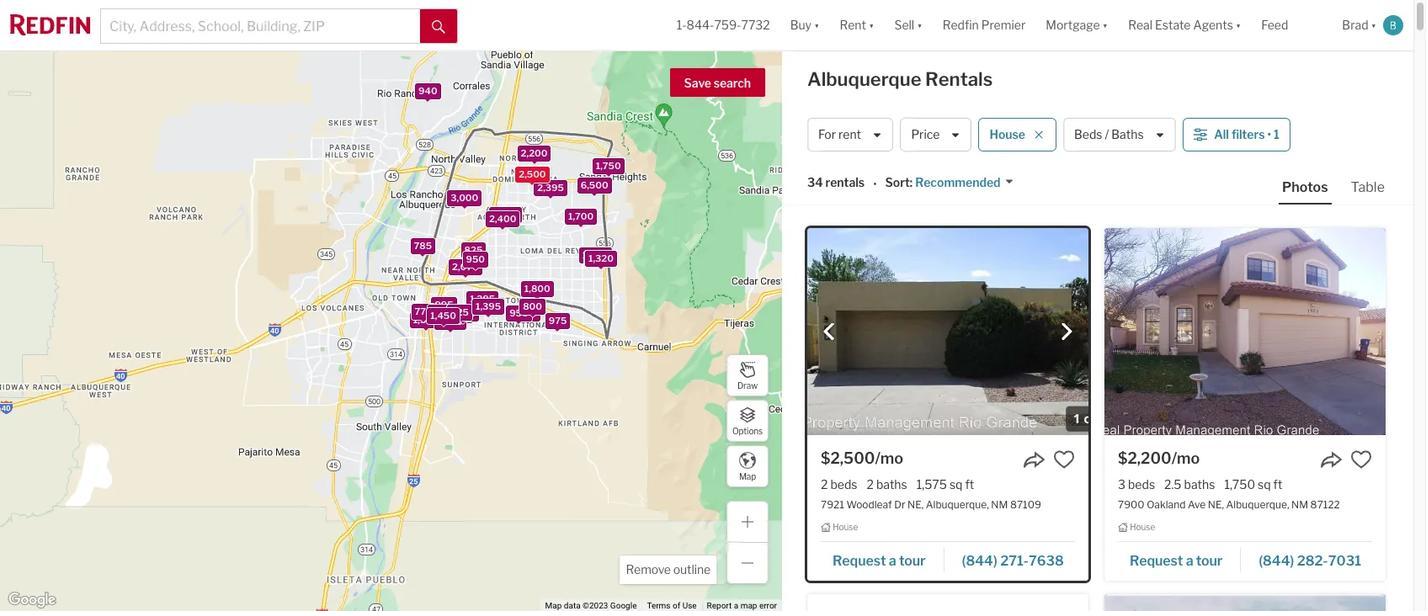 Task type: describe. For each thing, give the bounding box(es) containing it.
request a tour for $2,200
[[1130, 553, 1223, 569]]

photo of 7921 woodleaf dr ne, albuquerque, nm 87109 image
[[808, 228, 1089, 435]]

favorite button image for $2,500 /mo
[[1054, 449, 1076, 471]]

(844) 282-7031
[[1259, 553, 1362, 569]]

real estate agents ▾ link
[[1129, 0, 1242, 51]]

ave
[[1188, 499, 1206, 511]]

6,500
[[581, 179, 608, 191]]

redfin premier button
[[933, 0, 1036, 51]]

2,400
[[489, 213, 516, 225]]

1-844-759-7732
[[677, 18, 770, 32]]

report a map error link
[[707, 601, 777, 611]]

282-
[[1298, 553, 1329, 569]]

map data ©2023 google
[[545, 601, 637, 611]]

(844) 271-7638 link
[[945, 546, 1076, 574]]

buy ▾ button
[[791, 0, 820, 51]]

redfin premier
[[943, 18, 1026, 32]]

3,000
[[450, 191, 478, 203]]

nm for $2,500 /mo
[[992, 499, 1009, 511]]

mortgage ▾ button
[[1046, 0, 1109, 51]]

map for map data ©2023 google
[[545, 601, 562, 611]]

request a tour button for $2,500
[[821, 547, 945, 573]]

house for $2,200 /mo
[[1131, 522, 1156, 533]]

1,285
[[470, 293, 495, 305]]

rent ▾ button
[[830, 0, 885, 51]]

7638
[[1029, 553, 1065, 569]]

oakland
[[1147, 499, 1186, 511]]

1-844-759-7732 link
[[677, 18, 770, 32]]

draw button
[[727, 355, 769, 397]]

2.5 baths
[[1165, 478, 1216, 492]]

favorite button checkbox for $2,200 /mo
[[1351, 449, 1373, 471]]

rentals
[[826, 176, 865, 190]]

request for $2,500
[[833, 553, 887, 569]]

photos button
[[1279, 179, 1348, 205]]

price button
[[901, 118, 972, 152]]

save search button
[[670, 68, 766, 97]]

1,500
[[413, 314, 439, 325]]

house for $2,500 /mo
[[833, 522, 858, 533]]

1,320
[[588, 252, 614, 264]]

baths for $2,500 /mo
[[877, 478, 908, 492]]

request for $2,200
[[1130, 553, 1184, 569]]

map button
[[727, 446, 769, 488]]

buy
[[791, 18, 812, 32]]

sq for $2,200 /mo
[[1258, 478, 1272, 492]]

albuquerque, for $2,200 /mo
[[1227, 499, 1290, 511]]

7900 oakland ave ne, albuquerque, nm 87122
[[1119, 499, 1341, 511]]

625
[[450, 306, 469, 318]]

785
[[414, 239, 432, 251]]

albuquerque
[[808, 68, 922, 90]]

recommended
[[916, 176, 1001, 190]]

775
[[414, 305, 432, 317]]

7732
[[742, 18, 770, 32]]

map
[[741, 601, 758, 611]]

all filters • 1 button
[[1184, 118, 1291, 152]]

845
[[431, 306, 450, 318]]

sell
[[895, 18, 915, 32]]

filters
[[1232, 128, 1266, 142]]

feed
[[1262, 18, 1289, 32]]

real
[[1129, 18, 1153, 32]]

save
[[684, 76, 712, 90]]

tour for $2,200 /mo
[[1197, 553, 1223, 569]]

(844) 271-7638
[[962, 553, 1065, 569]]

sort :
[[886, 176, 913, 190]]

7031
[[1329, 553, 1362, 569]]

buy ▾
[[791, 18, 820, 32]]

1,450
[[430, 309, 456, 321]]

0 vertical spatial 950
[[466, 253, 485, 265]]

map for map
[[739, 471, 756, 481]]

request a tour for $2,500
[[833, 553, 926, 569]]

1,300
[[492, 208, 518, 220]]

draw
[[738, 380, 758, 390]]

baths
[[1112, 128, 1144, 142]]

/mo for $2,500
[[875, 450, 904, 467]]

(844) 282-7031 link
[[1242, 546, 1373, 574]]

request a tour button for $2,200
[[1119, 547, 1242, 573]]

photo of 7900 oakland ave ne, albuquerque, nm 87122 image
[[1105, 228, 1386, 435]]

report a map error
[[707, 601, 777, 611]]

0 vertical spatial 1,800
[[583, 249, 609, 261]]

City, Address, School, Building, ZIP search field
[[101, 9, 420, 43]]

271-
[[1001, 553, 1029, 569]]

photos
[[1283, 179, 1329, 195]]

rent
[[839, 128, 862, 142]]

submit search image
[[432, 20, 446, 33]]

1 horizontal spatial 825
[[519, 307, 537, 319]]

$2,500 /mo
[[821, 450, 904, 467]]

brad ▾
[[1343, 18, 1377, 32]]

940
[[418, 84, 437, 96]]

agents
[[1194, 18, 1234, 32]]

0 horizontal spatial 1,800
[[524, 283, 550, 295]]

rent ▾ button
[[840, 0, 875, 51]]

real estate agents ▾ button
[[1119, 0, 1252, 51]]

rentals
[[926, 68, 993, 90]]

outline
[[674, 563, 711, 577]]

use
[[683, 601, 697, 611]]

▾ for rent ▾
[[869, 18, 875, 32]]

mortgage
[[1046, 18, 1101, 32]]

remove
[[626, 563, 671, 577]]

beds for $2,200
[[1129, 478, 1156, 492]]

ne, for $2,500 /mo
[[908, 499, 924, 511]]

2 beds
[[821, 478, 858, 492]]

terms of use link
[[647, 601, 697, 611]]

redfin
[[943, 18, 979, 32]]

dr
[[895, 499, 906, 511]]



Task type: vqa. For each thing, say whether or not it's contained in the screenshot.
1,575 at the bottom right
yes



Task type: locate. For each thing, give the bounding box(es) containing it.
▾ right the agents
[[1236, 18, 1242, 32]]

825 up 2,070
[[464, 244, 482, 256]]

$2,200
[[1119, 450, 1172, 467]]

favorite button image for $2,200 /mo
[[1351, 449, 1373, 471]]

remove outline
[[626, 563, 711, 577]]

(844) for $2,500 /mo
[[962, 553, 998, 569]]

favorite button checkbox
[[1054, 449, 1076, 471], [1351, 449, 1373, 471]]

1 horizontal spatial ne,
[[1209, 499, 1225, 511]]

ne, right ave
[[1209, 499, 1225, 511]]

▾ right "brad"
[[1372, 18, 1377, 32]]

table
[[1352, 179, 1386, 195]]

1,750 for 1,750
[[596, 159, 621, 171]]

baths for $2,200 /mo
[[1185, 478, 1216, 492]]

1 tour from the left
[[900, 553, 926, 569]]

2 baths from the left
[[1185, 478, 1216, 492]]

beds up '7921'
[[831, 478, 858, 492]]

2 horizontal spatial house
[[1131, 522, 1156, 533]]

nm for $2,200 /mo
[[1292, 499, 1309, 511]]

1 2 from the left
[[821, 478, 828, 492]]

0 horizontal spatial ne,
[[908, 499, 924, 511]]

1 vertical spatial map
[[545, 601, 562, 611]]

2 (844) from the left
[[1259, 553, 1295, 569]]

1,575 sq ft
[[917, 478, 975, 492]]

1 vertical spatial 1,800
[[524, 283, 550, 295]]

google
[[611, 601, 637, 611]]

2,070
[[452, 260, 479, 272]]

▾ right buy
[[815, 18, 820, 32]]

ne, right dr
[[908, 499, 924, 511]]

800
[[523, 300, 542, 312]]

baths up ave
[[1185, 478, 1216, 492]]

1 vertical spatial 950
[[509, 307, 528, 319]]

data
[[564, 601, 581, 611]]

▾ for brad ▾
[[1372, 18, 1377, 32]]

0 horizontal spatial beds
[[831, 478, 858, 492]]

0 horizontal spatial 2
[[821, 478, 828, 492]]

975
[[549, 315, 567, 327]]

map left 'data'
[[545, 601, 562, 611]]

1 horizontal spatial map
[[739, 471, 756, 481]]

feed button
[[1252, 0, 1333, 51]]

sell ▾ button
[[885, 0, 933, 51]]

albuquerque, for $2,500 /mo
[[926, 499, 990, 511]]

• inside button
[[1268, 128, 1272, 142]]

2 sq from the left
[[1258, 478, 1272, 492]]

0 horizontal spatial request a tour
[[833, 553, 926, 569]]

baths
[[877, 478, 908, 492], [1185, 478, 1216, 492]]

ft up 7900 oakland ave ne, albuquerque, nm 87122
[[1274, 478, 1283, 492]]

2 ▾ from the left
[[869, 18, 875, 32]]

0 horizontal spatial map
[[545, 601, 562, 611]]

terms of use
[[647, 601, 697, 611]]

2.5
[[1165, 478, 1182, 492]]

985
[[451, 308, 470, 320]]

ne, for $2,200 /mo
[[1209, 499, 1225, 511]]

0 horizontal spatial sq
[[950, 478, 963, 492]]

remove house image
[[1034, 130, 1045, 140]]

nm left 87122
[[1292, 499, 1309, 511]]

1 horizontal spatial favorite button checkbox
[[1351, 449, 1373, 471]]

1 horizontal spatial sq
[[1258, 478, 1272, 492]]

1 horizontal spatial tour
[[1197, 553, 1223, 569]]

1 sq from the left
[[950, 478, 963, 492]]

1,750 inside map region
[[596, 159, 621, 171]]

0 vertical spatial •
[[1268, 128, 1272, 142]]

1 horizontal spatial request a tour button
[[1119, 547, 1242, 573]]

terms
[[647, 601, 671, 611]]

7921 woodleaf dr ne, albuquerque, nm 87109
[[821, 499, 1042, 511]]

2 tour from the left
[[1197, 553, 1223, 569]]

$2,500
[[821, 450, 875, 467]]

1 nm from the left
[[992, 499, 1009, 511]]

▾ for sell ▾
[[917, 18, 923, 32]]

1 horizontal spatial 2
[[867, 478, 874, 492]]

0 horizontal spatial (844)
[[962, 553, 998, 569]]

2 nm from the left
[[1292, 499, 1309, 511]]

• inside 34 rentals •
[[874, 177, 877, 191]]

2 for 2 beds
[[821, 478, 828, 492]]

1 horizontal spatial 1,750
[[1225, 478, 1256, 492]]

previous button image
[[821, 324, 838, 340]]

beds for $2,500
[[831, 478, 858, 492]]

1 horizontal spatial request
[[1130, 553, 1184, 569]]

sq for $2,500 /mo
[[950, 478, 963, 492]]

next button image
[[1059, 324, 1076, 340]]

1 favorite button checkbox from the left
[[1054, 449, 1076, 471]]

error
[[760, 601, 777, 611]]

beds / baths button
[[1064, 118, 1177, 152]]

house button
[[979, 118, 1057, 152]]

0 horizontal spatial baths
[[877, 478, 908, 492]]

table button
[[1348, 179, 1389, 203]]

1 beds from the left
[[831, 478, 858, 492]]

a
[[889, 553, 897, 569], [1187, 553, 1194, 569], [734, 601, 739, 611]]

save search
[[684, 76, 751, 90]]

1 favorite button image from the left
[[1054, 449, 1076, 471]]

1,750 up 7900 oakland ave ne, albuquerque, nm 87122
[[1225, 478, 1256, 492]]

(844) left 271-
[[962, 553, 998, 569]]

house down 7900
[[1131, 522, 1156, 533]]

2 up '7921'
[[821, 478, 828, 492]]

1 horizontal spatial house
[[990, 128, 1026, 142]]

• for 34 rentals •
[[874, 177, 877, 191]]

0 horizontal spatial a
[[734, 601, 739, 611]]

2 /mo from the left
[[1172, 450, 1201, 467]]

0 horizontal spatial request
[[833, 553, 887, 569]]

house left remove house icon
[[990, 128, 1026, 142]]

1,575
[[917, 478, 948, 492]]

tour up photo of 3209 black hills rd ne, albuquerque, nm 87111
[[1197, 553, 1223, 569]]

all
[[1215, 128, 1230, 142]]

request a tour button down the "oakland"
[[1119, 547, 1242, 573]]

844-
[[687, 18, 715, 32]]

1,295
[[588, 252, 613, 264]]

house down '7921'
[[833, 522, 858, 533]]

87109
[[1011, 499, 1042, 511]]

825 left 975
[[519, 307, 537, 319]]

950 up 1,285 at the top left
[[466, 253, 485, 265]]

2 request a tour button from the left
[[1119, 547, 1242, 573]]

/mo
[[875, 450, 904, 467], [1172, 450, 1201, 467]]

1 /mo from the left
[[875, 450, 904, 467]]

2 2 from the left
[[867, 478, 874, 492]]

photo of 3209 black hills rd ne, albuquerque, nm 87111 image
[[1105, 594, 1386, 612]]

3 ▾ from the left
[[917, 18, 923, 32]]

for rent button
[[808, 118, 894, 152]]

1 vertical spatial 825
[[519, 307, 537, 319]]

a for $2,500 /mo
[[889, 553, 897, 569]]

ft right 1,575
[[966, 478, 975, 492]]

/mo for $2,200
[[1172, 450, 1201, 467]]

nm left 87109
[[992, 499, 1009, 511]]

ft for $2,200 /mo
[[1274, 478, 1283, 492]]

3
[[1119, 478, 1126, 492]]

1 horizontal spatial a
[[889, 553, 897, 569]]

• left 1
[[1268, 128, 1272, 142]]

1 request a tour button from the left
[[821, 547, 945, 573]]

recommended button
[[913, 175, 1015, 191]]

request a tour button
[[821, 547, 945, 573], [1119, 547, 1242, 573]]

2 request a tour from the left
[[1130, 553, 1223, 569]]

albuquerque, down 1,750 sq ft
[[1227, 499, 1290, 511]]

0 vertical spatial map
[[739, 471, 756, 481]]

▾ for mortgage ▾
[[1103, 18, 1109, 32]]

favorite button image
[[1054, 449, 1076, 471], [1351, 449, 1373, 471]]

1,020
[[437, 315, 463, 327]]

0 vertical spatial 825
[[464, 244, 482, 256]]

sq right 1,575
[[950, 478, 963, 492]]

1,700
[[568, 211, 594, 222]]

search
[[714, 76, 751, 90]]

brad
[[1343, 18, 1369, 32]]

tour down dr
[[900, 553, 926, 569]]

tour for $2,500 /mo
[[900, 553, 926, 569]]

1 horizontal spatial 1,800
[[583, 249, 609, 261]]

sell ▾
[[895, 18, 923, 32]]

user photo image
[[1384, 15, 1404, 35]]

759-
[[715, 18, 742, 32]]

3 beds
[[1119, 478, 1156, 492]]

1 horizontal spatial ft
[[1274, 478, 1283, 492]]

0 horizontal spatial request a tour button
[[821, 547, 945, 573]]

1 horizontal spatial •
[[1268, 128, 1272, 142]]

2 baths
[[867, 478, 908, 492]]

2 for 2 baths
[[867, 478, 874, 492]]

1,750 up 6,500
[[596, 159, 621, 171]]

0 horizontal spatial albuquerque,
[[926, 499, 990, 511]]

sort
[[886, 176, 910, 190]]

1 horizontal spatial request a tour
[[1130, 553, 1223, 569]]

sq
[[950, 478, 963, 492], [1258, 478, 1272, 492]]

sell ▾ button
[[895, 0, 923, 51]]

950 right 1,395
[[509, 307, 528, 319]]

ne,
[[908, 499, 924, 511], [1209, 499, 1225, 511]]

1 vertical spatial •
[[874, 177, 877, 191]]

1,800 down 1,700
[[583, 249, 609, 261]]

baths up dr
[[877, 478, 908, 492]]

0 horizontal spatial 950
[[466, 253, 485, 265]]

request a tour down woodleaf
[[833, 553, 926, 569]]

0 horizontal spatial ft
[[966, 478, 975, 492]]

1 (844) from the left
[[962, 553, 998, 569]]

google image
[[4, 590, 60, 612]]

▾
[[815, 18, 820, 32], [869, 18, 875, 32], [917, 18, 923, 32], [1103, 18, 1109, 32], [1236, 18, 1242, 32], [1372, 18, 1377, 32]]

2 ne, from the left
[[1209, 499, 1225, 511]]

premier
[[982, 18, 1026, 32]]

map inside button
[[739, 471, 756, 481]]

house inside house button
[[990, 128, 1026, 142]]

1 ▾ from the left
[[815, 18, 820, 32]]

2 up woodleaf
[[867, 478, 874, 492]]

ft
[[966, 478, 975, 492], [1274, 478, 1283, 492]]

34 rentals •
[[808, 176, 877, 191]]

a for $2,200 /mo
[[1187, 553, 1194, 569]]

0 horizontal spatial 1,750
[[596, 159, 621, 171]]

2 horizontal spatial a
[[1187, 553, 1194, 569]]

950
[[466, 253, 485, 265], [509, 307, 528, 319]]

sq up 7900 oakland ave ne, albuquerque, nm 87122
[[1258, 478, 1272, 492]]

1 horizontal spatial 950
[[509, 307, 528, 319]]

2 beds from the left
[[1129, 478, 1156, 492]]

2 ft from the left
[[1274, 478, 1283, 492]]

1,800 up 800
[[524, 283, 550, 295]]

buy ▾ button
[[781, 0, 830, 51]]

request down the "oakland"
[[1130, 553, 1184, 569]]

1 horizontal spatial beds
[[1129, 478, 1156, 492]]

▾ right rent
[[869, 18, 875, 32]]

2 request from the left
[[1130, 553, 1184, 569]]

(844) left 282-
[[1259, 553, 1295, 569]]

0 horizontal spatial nm
[[992, 499, 1009, 511]]

/
[[1106, 128, 1110, 142]]

a down ave
[[1187, 553, 1194, 569]]

825
[[464, 244, 482, 256], [519, 307, 537, 319]]

1 horizontal spatial /mo
[[1172, 450, 1201, 467]]

5 ▾ from the left
[[1236, 18, 1242, 32]]

a down dr
[[889, 553, 897, 569]]

2,395
[[537, 182, 564, 193]]

1,395
[[475, 300, 501, 312]]

map region
[[0, 0, 789, 612]]

6 ▾ from the left
[[1372, 18, 1377, 32]]

map down options at the right
[[739, 471, 756, 481]]

1 request from the left
[[833, 553, 887, 569]]

1 horizontal spatial favorite button image
[[1351, 449, 1373, 471]]

nm
[[992, 499, 1009, 511], [1292, 499, 1309, 511]]

0 horizontal spatial tour
[[900, 553, 926, 569]]

• left sort
[[874, 177, 877, 191]]

1 horizontal spatial nm
[[1292, 499, 1309, 511]]

• for all filters • 1
[[1268, 128, 1272, 142]]

0 horizontal spatial •
[[874, 177, 877, 191]]

for
[[819, 128, 836, 142]]

beds right 3 at the bottom of the page
[[1129, 478, 1156, 492]]

/mo up 2 baths
[[875, 450, 904, 467]]

995
[[435, 298, 453, 310]]

real estate agents ▾
[[1129, 18, 1242, 32]]

albuquerque, down 1,575 sq ft
[[926, 499, 990, 511]]

beds
[[1075, 128, 1103, 142]]

1 baths from the left
[[877, 478, 908, 492]]

1 horizontal spatial albuquerque,
[[1227, 499, 1290, 511]]

1 albuquerque, from the left
[[926, 499, 990, 511]]

▾ right mortgage
[[1103, 18, 1109, 32]]

1 horizontal spatial (844)
[[1259, 553, 1295, 569]]

1 vertical spatial 1,750
[[1225, 478, 1256, 492]]

request a tour down the "oakland"
[[1130, 553, 1223, 569]]

2 albuquerque, from the left
[[1227, 499, 1290, 511]]

2 favorite button checkbox from the left
[[1351, 449, 1373, 471]]

▾ for buy ▾
[[815, 18, 820, 32]]

▾ right sell
[[917, 18, 923, 32]]

0 horizontal spatial /mo
[[875, 450, 904, 467]]

a left map
[[734, 601, 739, 611]]

0 horizontal spatial 825
[[464, 244, 482, 256]]

4 ▾ from the left
[[1103, 18, 1109, 32]]

beds
[[831, 478, 858, 492], [1129, 478, 1156, 492]]

beds / baths
[[1075, 128, 1144, 142]]

1 request a tour from the left
[[833, 553, 926, 569]]

estate
[[1156, 18, 1191, 32]]

2 favorite button image from the left
[[1351, 449, 1373, 471]]

1 horizontal spatial baths
[[1185, 478, 1216, 492]]

0 horizontal spatial favorite button checkbox
[[1054, 449, 1076, 471]]

1,185
[[433, 310, 457, 321]]

2,500
[[519, 168, 546, 180]]

rent
[[840, 18, 867, 32]]

request down woodleaf
[[833, 553, 887, 569]]

0 horizontal spatial favorite button image
[[1054, 449, 1076, 471]]

/mo up 2.5 baths
[[1172, 450, 1201, 467]]

•
[[1268, 128, 1272, 142], [874, 177, 877, 191]]

albuquerque rentals
[[808, 68, 993, 90]]

(844) for $2,200 /mo
[[1259, 553, 1295, 569]]

options
[[733, 426, 763, 436]]

for rent
[[819, 128, 862, 142]]

1 ne, from the left
[[908, 499, 924, 511]]

0 vertical spatial 1,750
[[596, 159, 621, 171]]

1 ft from the left
[[966, 478, 975, 492]]

remove outline button
[[620, 556, 717, 585]]

request a tour button down woodleaf
[[821, 547, 945, 573]]

1,750 for 1,750 sq ft
[[1225, 478, 1256, 492]]

ft for $2,500 /mo
[[966, 478, 975, 492]]

favorite button checkbox for $2,500 /mo
[[1054, 449, 1076, 471]]

0 horizontal spatial house
[[833, 522, 858, 533]]



